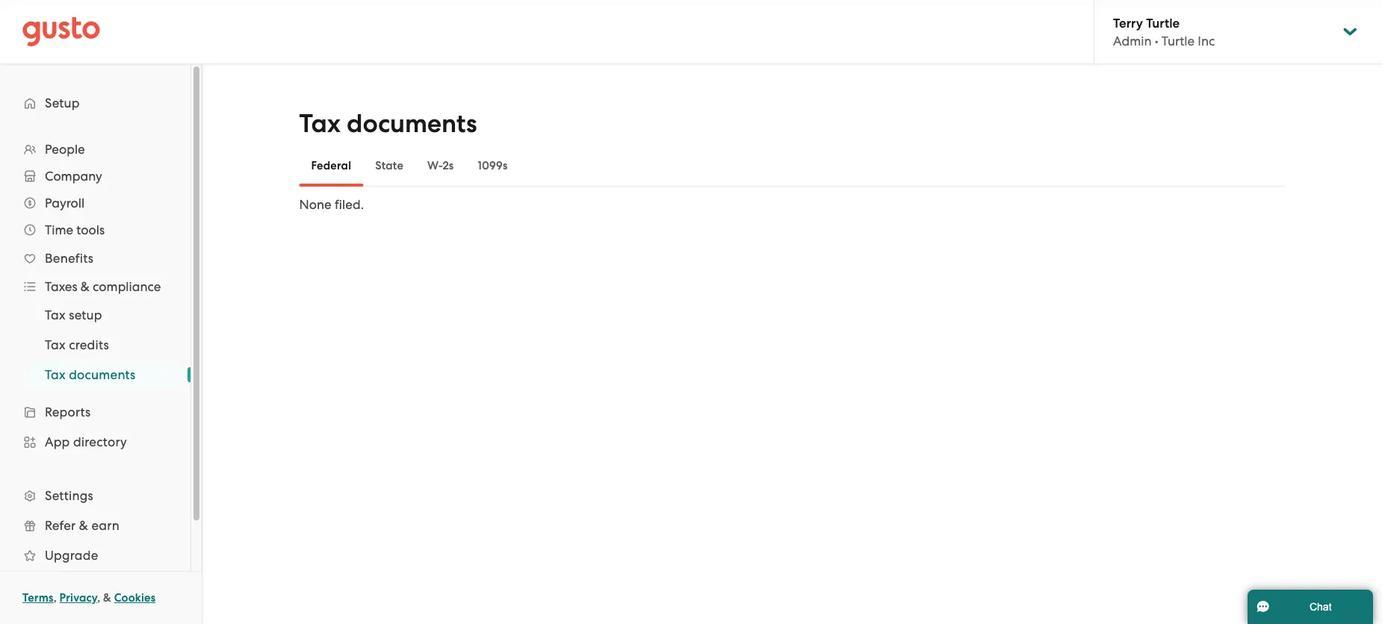 Task type: describe. For each thing, give the bounding box(es) containing it.
& for earn
[[79, 518, 88, 533]]

app directory
[[45, 435, 127, 450]]

chat
[[1310, 601, 1332, 613]]

federal
[[311, 159, 351, 173]]

app directory link
[[15, 429, 176, 456]]

admin
[[1113, 33, 1152, 48]]

filed.
[[335, 197, 364, 212]]

cookies button
[[114, 589, 156, 607]]

tax credits
[[45, 338, 109, 353]]

terry turtle admin • turtle inc
[[1113, 15, 1215, 48]]

1099s button
[[466, 148, 520, 184]]

w-2s button
[[415, 148, 466, 184]]

0 vertical spatial turtle
[[1146, 15, 1180, 30]]

settings link
[[15, 483, 176, 510]]

setup
[[69, 308, 102, 323]]

tax for tax documents 'link'
[[45, 368, 66, 383]]

company button
[[15, 163, 176, 190]]

•
[[1155, 33, 1158, 48]]

none filed.
[[299, 197, 364, 212]]

settings
[[45, 489, 93, 504]]

refer & earn
[[45, 518, 119, 533]]

1099s
[[478, 159, 508, 173]]

none
[[299, 197, 331, 212]]

0 vertical spatial documents
[[347, 109, 477, 139]]

chat button
[[1248, 590, 1373, 625]]

privacy
[[59, 592, 97, 605]]

compliance
[[93, 279, 161, 294]]

terms
[[22, 592, 54, 605]]

taxes & compliance
[[45, 279, 161, 294]]

refer & earn link
[[15, 513, 176, 539]]

upgrade
[[45, 548, 98, 563]]

taxes & compliance button
[[15, 273, 176, 300]]

credits
[[69, 338, 109, 353]]

2 , from the left
[[97, 592, 100, 605]]

people
[[45, 142, 85, 157]]

time tools
[[45, 223, 105, 238]]

refer
[[45, 518, 76, 533]]

people button
[[15, 136, 176, 163]]



Task type: locate. For each thing, give the bounding box(es) containing it.
2s
[[443, 159, 454, 173]]

& left earn
[[79, 518, 88, 533]]

benefits link
[[15, 245, 176, 272]]

,
[[54, 592, 57, 605], [97, 592, 100, 605]]

terry
[[1113, 15, 1143, 30]]

directory
[[73, 435, 127, 450]]

tax inside tax documents 'link'
[[45, 368, 66, 383]]

terms , privacy , & cookies
[[22, 592, 156, 605]]

cookies
[[114, 592, 156, 605]]

tax documents link
[[27, 362, 176, 388]]

federal button
[[299, 148, 363, 184]]

upgrade link
[[15, 542, 176, 569]]

tax down taxes
[[45, 308, 66, 323]]

documents inside 'link'
[[69, 368, 136, 383]]

tax down tax credits
[[45, 368, 66, 383]]

reports link
[[15, 399, 176, 426]]

2 list from the top
[[0, 300, 191, 390]]

earn
[[91, 518, 119, 533]]

0 horizontal spatial ,
[[54, 592, 57, 605]]

time
[[45, 223, 73, 238]]

0 horizontal spatial documents
[[69, 368, 136, 383]]

turtle up •
[[1146, 15, 1180, 30]]

& for compliance
[[81, 279, 90, 294]]

0 vertical spatial &
[[81, 279, 90, 294]]

setup link
[[15, 90, 176, 117]]

reports
[[45, 405, 91, 420]]

state button
[[363, 148, 415, 184]]

1 vertical spatial tax documents
[[45, 368, 136, 383]]

state
[[375, 159, 403, 173]]

tax documents up 'state'
[[299, 109, 477, 139]]

turtle right •
[[1162, 33, 1195, 48]]

tax for the tax setup 'link'
[[45, 308, 66, 323]]

0 horizontal spatial tax documents
[[45, 368, 136, 383]]

list containing people
[[0, 136, 191, 601]]

benefits
[[45, 251, 93, 266]]

inc
[[1198, 33, 1215, 48]]

documents up 'state'
[[347, 109, 477, 139]]

time tools button
[[15, 217, 176, 244]]

tools
[[76, 223, 105, 238]]

documents down the tax credits link
[[69, 368, 136, 383]]

, left privacy
[[54, 592, 57, 605]]

2 vertical spatial &
[[103, 592, 111, 605]]

&
[[81, 279, 90, 294], [79, 518, 88, 533], [103, 592, 111, 605]]

tax documents down credits
[[45, 368, 136, 383]]

payroll
[[45, 196, 85, 211]]

home image
[[22, 17, 100, 47]]

1 horizontal spatial documents
[[347, 109, 477, 139]]

tax credits link
[[27, 332, 176, 359]]

list containing tax setup
[[0, 300, 191, 390]]

tax documents
[[299, 109, 477, 139], [45, 368, 136, 383]]

list
[[0, 136, 191, 601], [0, 300, 191, 390]]

1 vertical spatial &
[[79, 518, 88, 533]]

setup
[[45, 96, 80, 111]]

1 vertical spatial documents
[[69, 368, 136, 383]]

tax inside the tax credits link
[[45, 338, 66, 353]]

w-
[[427, 159, 443, 173]]

privacy link
[[59, 592, 97, 605]]

tax documents inside 'link'
[[45, 368, 136, 383]]

& right taxes
[[81, 279, 90, 294]]

tax setup
[[45, 308, 102, 323]]

tax setup link
[[27, 302, 176, 329]]

1 vertical spatial turtle
[[1162, 33, 1195, 48]]

1 horizontal spatial tax documents
[[299, 109, 477, 139]]

tax forms tab list
[[299, 145, 1285, 187]]

company
[[45, 169, 102, 184]]

documents
[[347, 109, 477, 139], [69, 368, 136, 383]]

tax inside the tax setup 'link'
[[45, 308, 66, 323]]

1 horizontal spatial ,
[[97, 592, 100, 605]]

tax
[[299, 109, 341, 139], [45, 308, 66, 323], [45, 338, 66, 353], [45, 368, 66, 383]]

terms link
[[22, 592, 54, 605]]

& inside dropdown button
[[81, 279, 90, 294]]

0 vertical spatial tax documents
[[299, 109, 477, 139]]

tax for the tax credits link
[[45, 338, 66, 353]]

& left cookies
[[103, 592, 111, 605]]

tax left credits
[[45, 338, 66, 353]]

, left cookies
[[97, 592, 100, 605]]

taxes
[[45, 279, 77, 294]]

1 list from the top
[[0, 136, 191, 601]]

payroll button
[[15, 190, 176, 217]]

gusto navigation element
[[0, 64, 191, 625]]

app
[[45, 435, 70, 450]]

1 , from the left
[[54, 592, 57, 605]]

turtle
[[1146, 15, 1180, 30], [1162, 33, 1195, 48]]

tax up "federal"
[[299, 109, 341, 139]]

w-2s
[[427, 159, 454, 173]]



Task type: vqa. For each thing, say whether or not it's contained in the screenshot.
Payroll
yes



